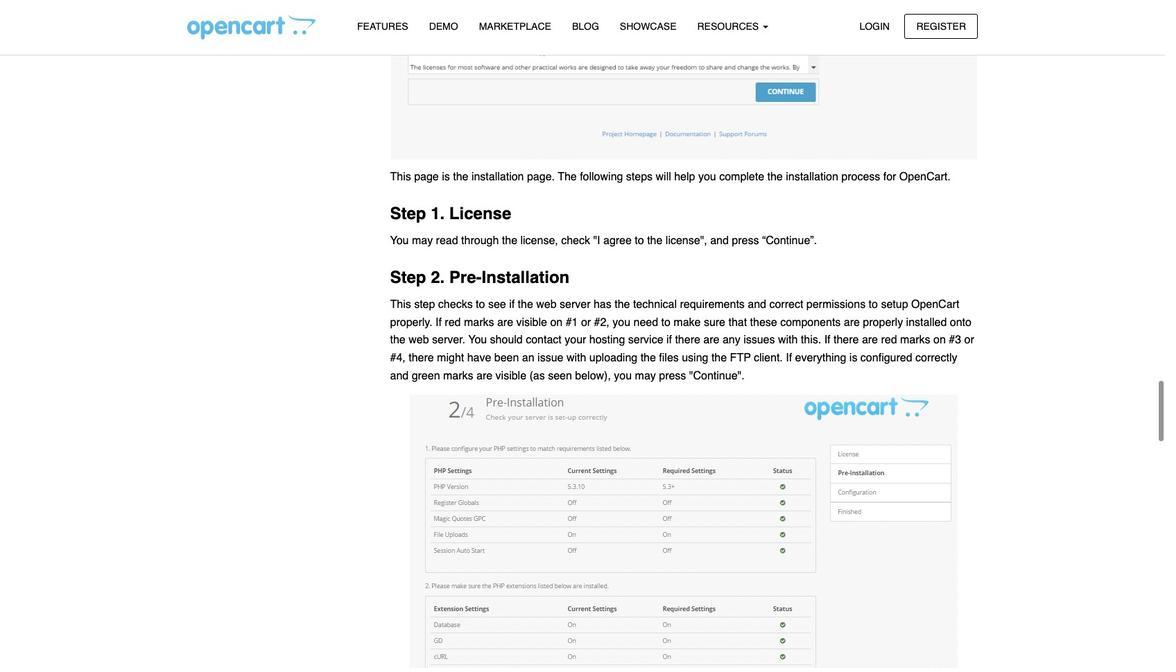 Task type: vqa. For each thing, say whether or not it's contained in the screenshot.
OPENCART KOMPAKT (WEB- EDITION) (GERMAN EDITION)
no



Task type: describe. For each thing, give the bounding box(es) containing it.
step for step 1. license
[[390, 204, 426, 224]]

see
[[488, 299, 506, 311]]

0 horizontal spatial if
[[509, 299, 515, 311]]

0 horizontal spatial with
[[567, 352, 587, 364]]

is inside "this step checks to see if the web server has the technical requirements and correct permissions to setup opencart properly. if red marks are visible on #1 or #2, you need to make sure that these components are properly installed onto the web server. you should contact your hosting service if there are any issues with this. if there are red marks on #3 or #4, there might have been an issue with uploading the files using the ftp client. if everything is configured correctly and green marks are visible (as seen below), you may press "continue"."
[[850, 352, 858, 364]]

features link
[[347, 15, 419, 39]]

agree
[[604, 235, 632, 247]]

the up "continue".
[[712, 352, 727, 364]]

everything
[[796, 352, 847, 364]]

been
[[495, 352, 519, 364]]

files
[[659, 352, 679, 364]]

to right the need
[[662, 316, 671, 329]]

license,
[[521, 235, 558, 247]]

license",
[[666, 235, 708, 247]]

the right has
[[615, 299, 630, 311]]

following
[[580, 171, 623, 184]]

complete
[[720, 171, 765, 184]]

ftp
[[730, 352, 751, 364]]

the down service
[[641, 352, 656, 364]]

0 horizontal spatial if
[[436, 316, 442, 329]]

resources link
[[687, 15, 779, 39]]

register
[[917, 20, 967, 32]]

have
[[467, 352, 492, 364]]

this step checks to see if the web server has the technical requirements and correct permissions to setup opencart properly. if red marks are visible on #1 or #2, you need to make sure that these components are properly installed onto the web server. you should contact your hosting service if there are any issues with this. if there are red marks on #3 or #4, there might have been an issue with uploading the files using the ftp client. if everything is configured correctly and green marks are visible (as seen below), you may press "continue".
[[390, 299, 975, 382]]

1 vertical spatial red
[[882, 334, 898, 347]]

1 horizontal spatial with
[[779, 334, 798, 347]]

the left license,
[[502, 235, 518, 247]]

the right complete
[[768, 171, 783, 184]]

the right page
[[453, 171, 469, 184]]

server.
[[432, 334, 466, 347]]

step 1. license
[[390, 204, 512, 224]]

blog
[[572, 21, 599, 32]]

checks
[[438, 299, 473, 311]]

below),
[[575, 370, 611, 382]]

read
[[436, 235, 458, 247]]

"i
[[594, 235, 601, 247]]

the
[[558, 171, 577, 184]]

marketplace
[[479, 21, 552, 32]]

might
[[437, 352, 464, 364]]

2 vertical spatial marks
[[443, 370, 474, 382]]

pre-
[[450, 268, 482, 287]]

this.
[[801, 334, 822, 347]]

0 horizontal spatial web
[[409, 334, 429, 347]]

page.
[[527, 171, 555, 184]]

license
[[450, 204, 512, 224]]

installed
[[907, 316, 947, 329]]

help
[[675, 171, 696, 184]]

server
[[560, 299, 591, 311]]

step 2. pre-installation
[[390, 268, 570, 287]]

1 vertical spatial if
[[667, 334, 672, 347]]

issue
[[538, 352, 564, 364]]

2 horizontal spatial there
[[834, 334, 859, 347]]

will
[[656, 171, 672, 184]]

1 vertical spatial or
[[965, 334, 975, 347]]

uploading
[[590, 352, 638, 364]]

demo link
[[419, 15, 469, 39]]

"continue".
[[763, 235, 818, 247]]

press inside "this step checks to see if the web server has the technical requirements and correct permissions to setup opencart properly. if red marks are visible on #1 or #2, you need to make sure that these components are properly installed onto the web server. you should contact your hosting service if there are any issues with this. if there are red marks on #3 or #4, there might have been an issue with uploading the files using the ftp client. if everything is configured correctly and green marks are visible (as seen below), you may press "continue"."
[[659, 370, 687, 382]]

login link
[[848, 14, 902, 39]]

any
[[723, 334, 741, 347]]

the up #4,
[[390, 334, 406, 347]]

0 horizontal spatial is
[[442, 171, 450, 184]]

login
[[860, 20, 890, 32]]

page
[[414, 171, 439, 184]]

issues
[[744, 334, 775, 347]]

showcase
[[620, 21, 677, 32]]

blog link
[[562, 15, 610, 39]]

technical
[[634, 299, 677, 311]]

permissions
[[807, 299, 866, 311]]

2.
[[431, 268, 445, 287]]

#1
[[566, 316, 578, 329]]

using
[[682, 352, 709, 364]]

installation
[[482, 268, 570, 287]]

are up the should
[[498, 316, 514, 329]]

1.
[[431, 204, 445, 224]]

#4,
[[390, 352, 406, 364]]

the down "installation"
[[518, 299, 534, 311]]

components
[[781, 316, 841, 329]]

this page is the installation page. the following steps will help you complete the installation process for opencart.
[[390, 171, 951, 184]]

process
[[842, 171, 881, 184]]

0 horizontal spatial and
[[390, 370, 409, 382]]

features
[[357, 21, 409, 32]]

are down properly
[[863, 334, 879, 347]]

0 vertical spatial you
[[699, 171, 717, 184]]

check
[[562, 235, 591, 247]]

hosting
[[590, 334, 626, 347]]

1 horizontal spatial on
[[934, 334, 946, 347]]

contact
[[526, 334, 562, 347]]

sure
[[704, 316, 726, 329]]

to up properly
[[869, 299, 879, 311]]

make
[[674, 316, 701, 329]]



Task type: locate. For each thing, give the bounding box(es) containing it.
0 vertical spatial step
[[390, 204, 426, 224]]

0 vertical spatial if
[[436, 316, 442, 329]]

0 horizontal spatial on
[[551, 316, 563, 329]]

with down your
[[567, 352, 587, 364]]

you right #2,
[[613, 316, 631, 329]]

may down service
[[635, 370, 656, 382]]

this for this step checks to see if the web server has the technical requirements and correct permissions to setup opencart properly. if red marks are visible on #1 or #2, you need to make sure that these components are properly installed onto the web server. you should contact your hosting service if there are any issues with this. if there are red marks on #3 or #4, there might have been an issue with uploading the files using the ftp client. if everything is configured correctly and green marks are visible (as seen below), you may press "continue".
[[390, 299, 411, 311]]

you
[[699, 171, 717, 184], [613, 316, 631, 329], [614, 370, 632, 382]]

0 vertical spatial is
[[442, 171, 450, 184]]

0 vertical spatial you
[[390, 235, 409, 247]]

are down permissions
[[844, 316, 860, 329]]

these
[[751, 316, 778, 329]]

2 horizontal spatial if
[[825, 334, 831, 347]]

1 vertical spatial visible
[[496, 370, 527, 382]]

red down checks
[[445, 316, 461, 329]]

1 horizontal spatial there
[[676, 334, 701, 347]]

installation up license
[[472, 171, 524, 184]]

1 horizontal spatial or
[[965, 334, 975, 347]]

1 vertical spatial on
[[934, 334, 946, 347]]

if right see
[[509, 299, 515, 311]]

1 vertical spatial marks
[[901, 334, 931, 347]]

0 vertical spatial visible
[[517, 316, 548, 329]]

visible
[[517, 316, 548, 329], [496, 370, 527, 382]]

the left license",
[[648, 235, 663, 247]]

visible down been at the bottom
[[496, 370, 527, 382]]

to
[[635, 235, 644, 247], [476, 299, 485, 311], [869, 299, 879, 311], [662, 316, 671, 329]]

service
[[629, 334, 664, 347]]

1 vertical spatial with
[[567, 352, 587, 364]]

1 installation from the left
[[472, 171, 524, 184]]

an
[[522, 352, 535, 364]]

1 vertical spatial press
[[659, 370, 687, 382]]

you down uploading
[[614, 370, 632, 382]]

1 horizontal spatial is
[[850, 352, 858, 364]]

you right the help
[[699, 171, 717, 184]]

for
[[884, 171, 897, 184]]

opencart.
[[900, 171, 951, 184]]

you may read through the license, check "i agree to the license", and press "continue".
[[390, 235, 818, 247]]

marks down see
[[464, 316, 494, 329]]

there up green
[[409, 352, 434, 364]]

steps
[[627, 171, 653, 184]]

1 vertical spatial step
[[390, 268, 426, 287]]

0 vertical spatial this
[[390, 171, 411, 184]]

this for this page is the installation page. the following steps will help you complete the installation process for opencart.
[[390, 171, 411, 184]]

1 this from the top
[[390, 171, 411, 184]]

and up these
[[748, 299, 767, 311]]

1 horizontal spatial red
[[882, 334, 898, 347]]

1 horizontal spatial if
[[667, 334, 672, 347]]

step left 1.
[[390, 204, 426, 224]]

0 vertical spatial if
[[509, 299, 515, 311]]

(as
[[530, 370, 545, 382]]

opencart - open source shopping cart solution image
[[187, 15, 316, 40]]

configured
[[861, 352, 913, 364]]

1 step from the top
[[390, 204, 426, 224]]

may inside "this step checks to see if the web server has the technical requirements and correct permissions to setup opencart properly. if red marks are visible on #1 or #2, you need to make sure that these components are properly installed onto the web server. you should contact your hosting service if there are any issues with this. if there are red marks on #3 or #4, there might have been an issue with uploading the files using the ftp client. if everything is configured correctly and green marks are visible (as seen below), you may press "continue"."
[[635, 370, 656, 382]]

opencart
[[912, 299, 960, 311]]

is right page
[[442, 171, 450, 184]]

0 vertical spatial red
[[445, 316, 461, 329]]

that
[[729, 316, 747, 329]]

marks down might
[[443, 370, 474, 382]]

visible up contact
[[517, 316, 548, 329]]

0 horizontal spatial press
[[659, 370, 687, 382]]

installation
[[472, 171, 524, 184], [786, 171, 839, 184]]

step for step 2. pre-installation
[[390, 268, 426, 287]]

red up configured
[[882, 334, 898, 347]]

on left #1
[[551, 316, 563, 329]]

correctly
[[916, 352, 958, 364]]

through
[[462, 235, 499, 247]]

with
[[779, 334, 798, 347], [567, 352, 587, 364]]

you up have
[[469, 334, 487, 347]]

showcase link
[[610, 15, 687, 39]]

there down make
[[676, 334, 701, 347]]

1 horizontal spatial press
[[732, 235, 760, 247]]

press left "continue".
[[732, 235, 760, 247]]

with left this.
[[779, 334, 798, 347]]

#2,
[[594, 316, 610, 329]]

onto
[[951, 316, 972, 329]]

need
[[634, 316, 659, 329]]

resources
[[698, 21, 762, 32]]

setup
[[882, 299, 909, 311]]

red
[[445, 316, 461, 329], [882, 334, 898, 347]]

client.
[[754, 352, 783, 364]]

register link
[[905, 14, 978, 39]]

web down properly.
[[409, 334, 429, 347]]

to left see
[[476, 299, 485, 311]]

step
[[390, 204, 426, 224], [390, 268, 426, 287]]

opencart step1 image
[[390, 0, 978, 160]]

2 vertical spatial you
[[614, 370, 632, 382]]

2 this from the top
[[390, 299, 411, 311]]

you left read
[[390, 235, 409, 247]]

0 vertical spatial press
[[732, 235, 760, 247]]

opencart step2 image
[[410, 394, 959, 668]]

1 horizontal spatial may
[[635, 370, 656, 382]]

marketplace link
[[469, 15, 562, 39]]

correct
[[770, 299, 804, 311]]

marks down 'installed'
[[901, 334, 931, 347]]

0 vertical spatial with
[[779, 334, 798, 347]]

are down sure
[[704, 334, 720, 347]]

0 horizontal spatial red
[[445, 316, 461, 329]]

properly
[[864, 316, 904, 329]]

to right agree
[[635, 235, 644, 247]]

requirements
[[680, 299, 745, 311]]

you inside "this step checks to see if the web server has the technical requirements and correct permissions to setup opencart properly. if red marks are visible on #1 or #2, you need to make sure that these components are properly installed onto the web server. you should contact your hosting service if there are any issues with this. if there are red marks on #3 or #4, there might have been an issue with uploading the files using the ftp client. if everything is configured correctly and green marks are visible (as seen below), you may press "continue"."
[[469, 334, 487, 347]]

or right #1
[[581, 316, 591, 329]]

green
[[412, 370, 440, 382]]

if
[[509, 299, 515, 311], [667, 334, 672, 347]]

0 vertical spatial on
[[551, 316, 563, 329]]

if up the files
[[667, 334, 672, 347]]

you
[[390, 235, 409, 247], [469, 334, 487, 347]]

0 vertical spatial and
[[711, 235, 729, 247]]

2 horizontal spatial and
[[748, 299, 767, 311]]

if right client.
[[786, 352, 793, 364]]

0 horizontal spatial installation
[[472, 171, 524, 184]]

1 vertical spatial is
[[850, 352, 858, 364]]

may left read
[[412, 235, 433, 247]]

1 vertical spatial web
[[409, 334, 429, 347]]

should
[[490, 334, 523, 347]]

1 vertical spatial and
[[748, 299, 767, 311]]

2 step from the top
[[390, 268, 426, 287]]

is right the everything
[[850, 352, 858, 364]]

this
[[390, 171, 411, 184], [390, 299, 411, 311]]

properly.
[[390, 316, 433, 329]]

may
[[412, 235, 433, 247], [635, 370, 656, 382]]

0 horizontal spatial may
[[412, 235, 433, 247]]

are
[[498, 316, 514, 329], [844, 316, 860, 329], [704, 334, 720, 347], [863, 334, 879, 347], [477, 370, 493, 382]]

this left page
[[390, 171, 411, 184]]

on left #3 on the right of page
[[934, 334, 946, 347]]

your
[[565, 334, 587, 347]]

and
[[711, 235, 729, 247], [748, 299, 767, 311], [390, 370, 409, 382]]

on
[[551, 316, 563, 329], [934, 334, 946, 347]]

#3
[[950, 334, 962, 347]]

2 vertical spatial if
[[786, 352, 793, 364]]

if right this.
[[825, 334, 831, 347]]

or
[[581, 316, 591, 329], [965, 334, 975, 347]]

0 vertical spatial or
[[581, 316, 591, 329]]

web left the server
[[537, 299, 557, 311]]

there
[[676, 334, 701, 347], [834, 334, 859, 347], [409, 352, 434, 364]]

1 horizontal spatial if
[[786, 352, 793, 364]]

0 horizontal spatial you
[[390, 235, 409, 247]]

1 vertical spatial if
[[825, 334, 831, 347]]

1 vertical spatial you
[[613, 316, 631, 329]]

press down the files
[[659, 370, 687, 382]]

1 vertical spatial this
[[390, 299, 411, 311]]

2 installation from the left
[[786, 171, 839, 184]]

1 vertical spatial you
[[469, 334, 487, 347]]

1 vertical spatial may
[[635, 370, 656, 382]]

seen
[[548, 370, 572, 382]]

1 horizontal spatial installation
[[786, 171, 839, 184]]

0 vertical spatial marks
[[464, 316, 494, 329]]

0 vertical spatial may
[[412, 235, 433, 247]]

if up server.
[[436, 316, 442, 329]]

marks
[[464, 316, 494, 329], [901, 334, 931, 347], [443, 370, 474, 382]]

0 vertical spatial web
[[537, 299, 557, 311]]

1 horizontal spatial and
[[711, 235, 729, 247]]

or right #3 on the right of page
[[965, 334, 975, 347]]

0 horizontal spatial there
[[409, 352, 434, 364]]

step
[[414, 299, 435, 311]]

1 horizontal spatial you
[[469, 334, 487, 347]]

demo
[[429, 21, 458, 32]]

"continue".
[[690, 370, 745, 382]]

0 horizontal spatial or
[[581, 316, 591, 329]]

the
[[453, 171, 469, 184], [768, 171, 783, 184], [502, 235, 518, 247], [648, 235, 663, 247], [518, 299, 534, 311], [615, 299, 630, 311], [390, 334, 406, 347], [641, 352, 656, 364], [712, 352, 727, 364]]

and down #4,
[[390, 370, 409, 382]]

are down have
[[477, 370, 493, 382]]

and right license",
[[711, 235, 729, 247]]

installation left process
[[786, 171, 839, 184]]

2 vertical spatial and
[[390, 370, 409, 382]]

if
[[436, 316, 442, 329], [825, 334, 831, 347], [786, 352, 793, 364]]

step left 2.
[[390, 268, 426, 287]]

web
[[537, 299, 557, 311], [409, 334, 429, 347]]

this inside "this step checks to see if the web server has the technical requirements and correct permissions to setup opencart properly. if red marks are visible on #1 or #2, you need to make sure that these components are properly installed onto the web server. you should contact your hosting service if there are any issues with this. if there are red marks on #3 or #4, there might have been an issue with uploading the files using the ftp client. if everything is configured correctly and green marks are visible (as seen below), you may press "continue"."
[[390, 299, 411, 311]]

has
[[594, 299, 612, 311]]

this up properly.
[[390, 299, 411, 311]]

there up the everything
[[834, 334, 859, 347]]

1 horizontal spatial web
[[537, 299, 557, 311]]



